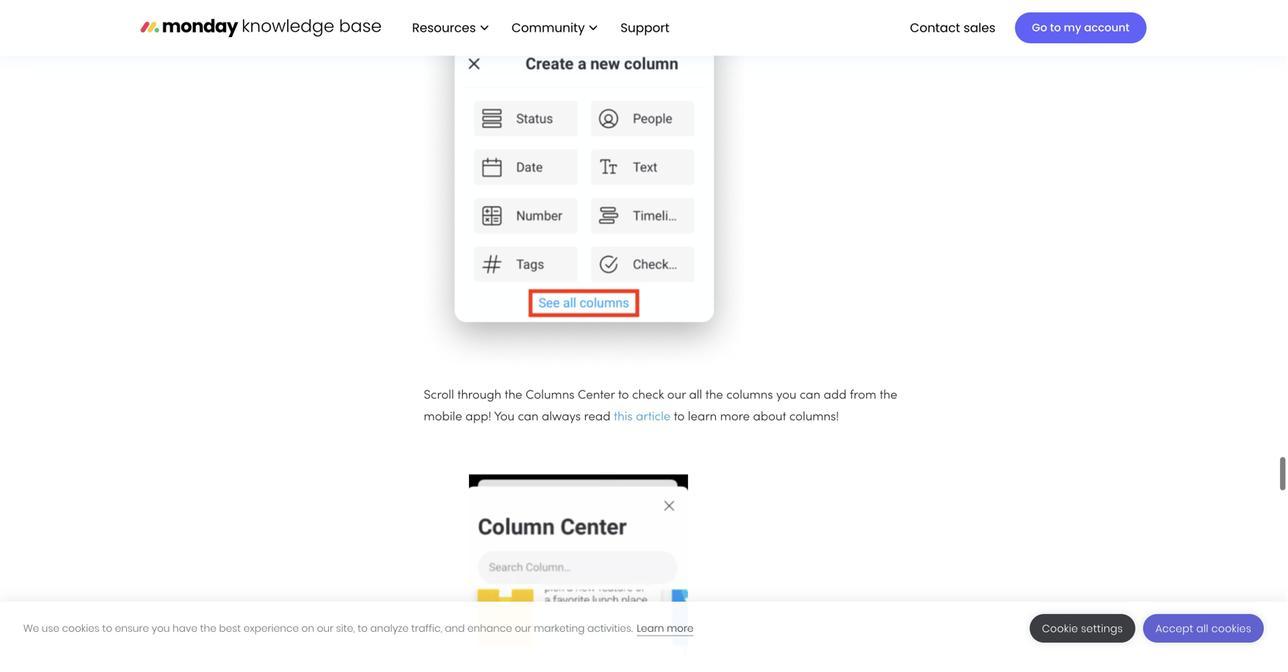 Task type: locate. For each thing, give the bounding box(es) containing it.
0 vertical spatial can
[[800, 390, 821, 402]]

0 vertical spatial you
[[777, 390, 797, 402]]

1 horizontal spatial our
[[515, 622, 532, 636]]

to
[[1051, 20, 1062, 35], [618, 390, 629, 402], [674, 412, 685, 424], [102, 622, 112, 636], [358, 622, 368, 636]]

1 vertical spatial can
[[518, 412, 539, 424]]

list
[[397, 0, 682, 56]]

settings
[[1082, 622, 1123, 636]]

we use cookies to ensure you have the best experience on our site, to analyze traffic, and enhance our marketing activities. learn more
[[23, 622, 694, 636]]

can up columns! on the right bottom of the page
[[800, 390, 821, 402]]

this article link
[[614, 412, 671, 424]]

you left have
[[152, 622, 170, 636]]

1 horizontal spatial more
[[720, 412, 750, 424]]

our right check
[[668, 390, 686, 402]]

all up learn
[[689, 390, 703, 402]]

more
[[720, 412, 750, 424], [667, 622, 694, 636]]

1 vertical spatial all
[[1197, 622, 1209, 636]]

cookies right accept
[[1212, 622, 1252, 636]]

the left best
[[200, 622, 217, 636]]

2 horizontal spatial our
[[668, 390, 686, 402]]

account
[[1085, 20, 1130, 35]]

0 horizontal spatial cookies
[[62, 622, 100, 636]]

the up you
[[505, 390, 523, 402]]

scroll through the columns center to check our all the columns you can add from the mobile app! you can always read
[[424, 390, 898, 424]]

0 horizontal spatial can
[[518, 412, 539, 424]]

marketing
[[534, 622, 585, 636]]

cookies
[[62, 622, 100, 636], [1212, 622, 1252, 636]]

accept all cookies
[[1156, 622, 1252, 636]]

accept
[[1156, 622, 1194, 636]]

you up about at the bottom right of page
[[777, 390, 797, 402]]

app!
[[466, 412, 492, 424]]

1 horizontal spatial you
[[777, 390, 797, 402]]

to inside scroll through the columns center to check our all the columns you can add from the mobile app! you can always read
[[618, 390, 629, 402]]

about
[[753, 412, 787, 424]]

learn
[[688, 412, 717, 424]]

to left ensure
[[102, 622, 112, 636]]

0 horizontal spatial our
[[317, 622, 334, 636]]

all right accept
[[1197, 622, 1209, 636]]

to up this
[[618, 390, 629, 402]]

more down the 'columns'
[[720, 412, 750, 424]]

cookies right use
[[62, 622, 100, 636]]

all inside accept all cookies button
[[1197, 622, 1209, 636]]

dialog
[[0, 602, 1288, 656]]

analyze
[[370, 622, 409, 636]]

2 cookies from the left
[[1212, 622, 1252, 636]]

our right enhance
[[515, 622, 532, 636]]

our
[[668, 390, 686, 402], [317, 622, 334, 636], [515, 622, 532, 636]]

go to my account link
[[1015, 12, 1147, 43]]

0 horizontal spatial you
[[152, 622, 170, 636]]

learn more link
[[637, 622, 694, 637]]

and
[[445, 622, 465, 636]]

resources link
[[405, 15, 496, 41]]

traffic,
[[411, 622, 442, 636]]

1 horizontal spatial cookies
[[1212, 622, 1252, 636]]

you
[[777, 390, 797, 402], [152, 622, 170, 636]]

0 vertical spatial all
[[689, 390, 703, 402]]

check
[[632, 390, 664, 402]]

support
[[621, 19, 670, 36]]

go to my account
[[1032, 20, 1130, 35]]

all
[[689, 390, 703, 402], [1197, 622, 1209, 636]]

more right learn
[[667, 622, 694, 636]]

can right you
[[518, 412, 539, 424]]

have
[[173, 622, 198, 636]]

experience
[[244, 622, 299, 636]]

1 cookies from the left
[[62, 622, 100, 636]]

1 vertical spatial more
[[667, 622, 694, 636]]

add
[[824, 390, 847, 402]]

support link
[[613, 15, 682, 41], [621, 19, 674, 36]]

to right go
[[1051, 20, 1062, 35]]

the right from
[[880, 390, 898, 402]]

cookies inside button
[[1212, 622, 1252, 636]]

0 vertical spatial more
[[720, 412, 750, 424]]

can
[[800, 390, 821, 402], [518, 412, 539, 424]]

columns!
[[790, 412, 839, 424]]

our right on
[[317, 622, 334, 636]]

0 horizontal spatial all
[[689, 390, 703, 402]]

cookies for use
[[62, 622, 100, 636]]

community link
[[504, 15, 605, 41]]

we
[[23, 622, 39, 636]]

main element
[[397, 0, 1147, 56]]

1 vertical spatial you
[[152, 622, 170, 636]]

to left learn
[[674, 412, 685, 424]]

columns
[[526, 390, 575, 402]]

learn
[[637, 622, 665, 636]]

1 horizontal spatial all
[[1197, 622, 1209, 636]]

this
[[614, 412, 633, 424]]

the
[[505, 390, 523, 402], [706, 390, 724, 402], [880, 390, 898, 402], [200, 622, 217, 636]]



Task type: vqa. For each thing, say whether or not it's contained in the screenshot.
the leftmost works
no



Task type: describe. For each thing, give the bounding box(es) containing it.
read
[[584, 412, 611, 424]]

article
[[636, 412, 671, 424]]

all inside scroll through the columns center to check our all the columns you can add from the mobile app! you can always read
[[689, 390, 703, 402]]

cookie settings button
[[1030, 615, 1136, 643]]

1 horizontal spatial can
[[800, 390, 821, 402]]

sales
[[964, 19, 996, 36]]

our inside scroll through the columns center to check our all the columns you can add from the mobile app! you can always read
[[668, 390, 686, 402]]

contact
[[910, 19, 961, 36]]

activities.
[[588, 622, 633, 636]]

from
[[850, 390, 877, 402]]

ensure
[[115, 622, 149, 636]]

my
[[1064, 20, 1082, 35]]

always
[[542, 412, 581, 424]]

5.png image
[[424, 0, 744, 373]]

0 horizontal spatial more
[[667, 622, 694, 636]]

use
[[42, 622, 59, 636]]

the up learn
[[706, 390, 724, 402]]

through
[[458, 390, 502, 402]]

contact sales
[[910, 19, 996, 36]]

you inside scroll through the columns center to check our all the columns you can add from the mobile app! you can always read
[[777, 390, 797, 402]]

this article to learn more about columns!
[[614, 412, 839, 424]]

enhance
[[468, 622, 512, 636]]

6.gif image
[[469, 475, 689, 656]]

best
[[219, 622, 241, 636]]

cookies for all
[[1212, 622, 1252, 636]]

columns
[[727, 390, 773, 402]]

you inside dialog
[[152, 622, 170, 636]]

contact sales link
[[903, 15, 1004, 41]]

mobile
[[424, 412, 462, 424]]

list containing resources
[[397, 0, 682, 56]]

scroll
[[424, 390, 454, 402]]

site,
[[336, 622, 355, 636]]

you
[[494, 412, 515, 424]]

go
[[1032, 20, 1048, 35]]

cookie
[[1043, 622, 1079, 636]]

community
[[512, 19, 585, 36]]

accept all cookies button
[[1144, 615, 1264, 643]]

resources
[[412, 19, 476, 36]]

on
[[302, 622, 314, 636]]

dialog containing cookie settings
[[0, 602, 1288, 656]]

to inside main element
[[1051, 20, 1062, 35]]

cookie settings
[[1043, 622, 1123, 636]]

to right "site,"
[[358, 622, 368, 636]]

center
[[578, 390, 615, 402]]

monday.com logo image
[[141, 11, 381, 44]]



